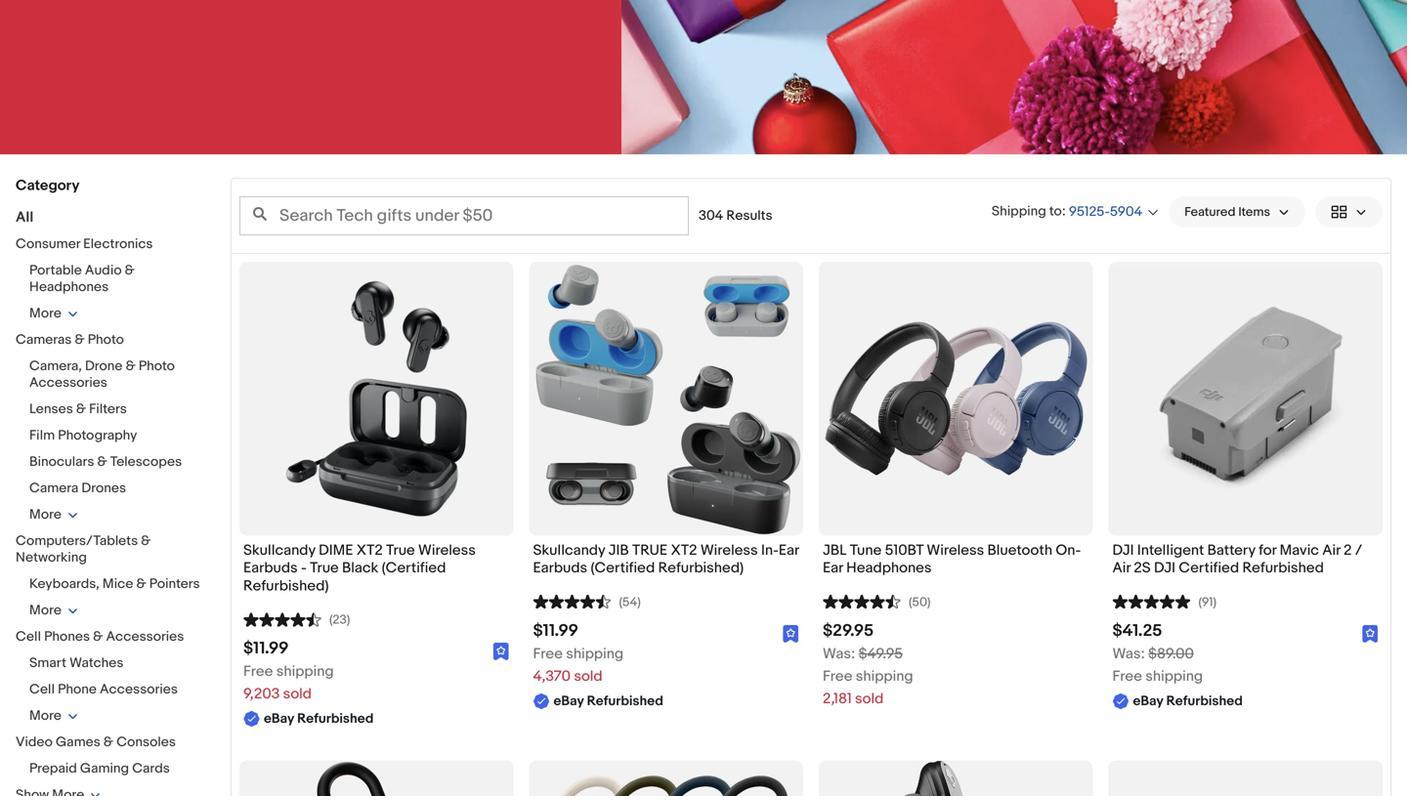 Task type: vqa. For each thing, say whether or not it's contained in the screenshot.
":" at the top of page
yes



Task type: locate. For each thing, give the bounding box(es) containing it.
ebay down 4,370
[[554, 694, 584, 710]]

more button down camera
[[29, 507, 78, 524]]

2 horizontal spatial ebay refurbished
[[1134, 694, 1243, 710]]

2 horizontal spatial ebay
[[1134, 694, 1164, 710]]

computers/tablets & networking link
[[16, 533, 151, 567]]

refurbished) down "true" at left
[[659, 560, 744, 578]]

consumer electronics link
[[16, 236, 153, 253]]

1 vertical spatial cell
[[29, 682, 55, 699]]

photo inside camera, drone & photo accessories lenses & filters film photography binoculars & telescopes camera drones
[[139, 358, 175, 375]]

battery
[[1208, 542, 1256, 560]]

(certified inside skullcandy dime xt2 true wireless earbuds - true black (certified refurbished)
[[382, 560, 446, 578]]

drone
[[85, 358, 123, 375]]

pointers
[[149, 576, 200, 593]]

drones
[[82, 481, 126, 497]]

refurbished down the free shipping 4,370 sold
[[587, 694, 664, 710]]

keyboards, mice & pointers
[[29, 576, 200, 593]]

lenses & filters link
[[29, 401, 127, 418]]

networking
[[16, 550, 87, 567]]

Enter your search keyword text field
[[240, 197, 689, 236]]

more down keyboards, at the left bottom of the page
[[29, 603, 62, 619]]

0 horizontal spatial $11.99
[[243, 639, 289, 660]]

0 vertical spatial accessories
[[29, 375, 107, 392]]

refurbished down for
[[1243, 560, 1325, 578]]

jbl
[[823, 542, 847, 560]]

wireless for (certified
[[418, 542, 476, 560]]

skullcandy jib true xt2 wireless in-ear earbuds (certified refurbished) image
[[529, 262, 804, 536]]

& inside video games & consoles prepaid gaming cards
[[104, 735, 114, 751]]

2 [object undefined] image from the left
[[1363, 626, 1380, 644]]

xt2 right "true" at left
[[671, 542, 698, 560]]

0 horizontal spatial (certified
[[382, 560, 446, 578]]

4.5 out of 5 stars image down - at left
[[243, 611, 322, 628]]

ear inside skullcandy jib true xt2 wireless in-ear earbuds (certified refurbished)
[[779, 542, 799, 560]]

smart watches cell phone accessories
[[29, 656, 178, 699]]

skullcandy jib true xt2 wireless in-ear earbuds (certified refurbished) link
[[533, 542, 800, 583]]

2 more from the top
[[29, 507, 62, 524]]

ebay refurbished down was: $89.00 free shipping
[[1134, 694, 1243, 710]]

sold
[[574, 668, 603, 686], [283, 686, 312, 704], [855, 691, 884, 708]]

more up 'video'
[[29, 708, 62, 725]]

dji
[[1113, 542, 1135, 560], [1155, 560, 1176, 578]]

filters
[[89, 401, 127, 418]]

& up gaming at the bottom left of page
[[104, 735, 114, 751]]

0 horizontal spatial wireless
[[418, 542, 476, 560]]

1 horizontal spatial earbuds
[[533, 560, 588, 578]]

1 [object undefined] image from the left
[[783, 626, 800, 644]]

2 skullcandy from the left
[[533, 542, 605, 560]]

ebay refurbished
[[554, 694, 664, 710], [1134, 694, 1243, 710], [264, 711, 374, 728]]

shipping
[[566, 646, 624, 663], [276, 663, 334, 681], [856, 668, 914, 686], [1146, 668, 1204, 686]]

(23) link
[[243, 611, 350, 628]]

accessories inside smart watches cell phone accessories
[[100, 682, 178, 699]]

ebay for 9,203
[[264, 711, 294, 728]]

portable audio & headphones
[[29, 263, 135, 296]]

view: gallery view image
[[1332, 202, 1368, 222]]

wireless
[[418, 542, 476, 560], [701, 542, 758, 560], [927, 542, 985, 560]]

2 earbuds from the left
[[533, 560, 588, 578]]

accessories for watches
[[100, 682, 178, 699]]

1 horizontal spatial true
[[386, 542, 415, 560]]

cards
[[132, 761, 170, 778]]

4,370
[[533, 668, 571, 686]]

more for 1st the more button from the bottom of the page
[[29, 708, 62, 725]]

free shipping 9,203 sold
[[243, 663, 334, 704]]

skullcandy inside skullcandy dime xt2 true wireless earbuds - true black (certified refurbished)
[[243, 542, 316, 560]]

[object undefined] image for $11.99
[[783, 626, 800, 644]]

& right "audio"
[[125, 263, 135, 279]]

powerbeats pro beats by dr. dre replacement earbud or charging case  mv6y2ll/a image
[[529, 761, 804, 797]]

0 horizontal spatial photo
[[88, 332, 124, 349]]

shipping down $49.95
[[856, 668, 914, 686]]

3 more button from the top
[[29, 603, 78, 619]]

accessories
[[29, 375, 107, 392], [106, 629, 184, 646], [100, 682, 178, 699]]

earbuds inside skullcandy jib true xt2 wireless in-ear earbuds (certified refurbished)
[[533, 560, 588, 578]]

skullcandy up - at left
[[243, 542, 316, 560]]

cell
[[16, 629, 41, 646], [29, 682, 55, 699]]

& up the pointers
[[141, 533, 151, 550]]

ebay down 9,203
[[264, 711, 294, 728]]

refurbished for skullcandy dime xt2 true wireless earbuds - true black (certified refurbished)
[[297, 711, 374, 728]]

more button up cameras
[[29, 306, 78, 322]]

0 horizontal spatial 4.5 out of 5 stars image
[[243, 611, 322, 628]]

xt2 up black
[[357, 542, 383, 560]]

304
[[699, 208, 724, 224]]

xt2 inside skullcandy dime xt2 true wireless earbuds - true black (certified refurbished)
[[357, 542, 383, 560]]

more for third the more button from the top
[[29, 603, 62, 619]]

0 horizontal spatial [object undefined] image
[[783, 626, 800, 644]]

sold right "2,181"
[[855, 691, 884, 708]]

4.5 out of 5 stars image
[[533, 593, 612, 610], [823, 593, 901, 610], [243, 611, 322, 628]]

2 xt2 from the left
[[671, 542, 698, 560]]

true right - at left
[[310, 560, 339, 578]]

free inside free shipping 9,203 sold
[[243, 663, 273, 681]]

1 horizontal spatial xt2
[[671, 542, 698, 560]]

refurbished)
[[659, 560, 744, 578], [243, 578, 329, 595]]

featured items button
[[1170, 197, 1306, 228]]

$11.99 up free shipping 9,203 sold
[[243, 639, 289, 660]]

was:
[[823, 646, 856, 663], [1113, 646, 1146, 663]]

0 horizontal spatial earbuds
[[243, 560, 298, 578]]

0 horizontal spatial ebay refurbished
[[264, 711, 374, 728]]

dji intelligent battery for mavic air 2 / air 2s  dji certified refurbished
[[1113, 542, 1363, 578]]

ear down the jbl
[[823, 560, 844, 578]]

ear inside jbl tune 510bt wireless bluetooth on- ear headphones
[[823, 560, 844, 578]]

0 vertical spatial photo
[[88, 332, 124, 349]]

ear
[[779, 542, 799, 560], [823, 560, 844, 578]]

0 vertical spatial headphones
[[29, 279, 109, 296]]

cell phones & accessories link
[[16, 629, 184, 646]]

1 xt2 from the left
[[357, 542, 383, 560]]

sold inside free shipping 9,203 sold
[[283, 686, 312, 704]]

was: down $29.95
[[823, 646, 856, 663]]

-
[[301, 560, 307, 578]]

headphones inside jbl tune 510bt wireless bluetooth on- ear headphones
[[847, 560, 932, 578]]

1 was: from the left
[[823, 646, 856, 663]]

accessories up watches
[[106, 629, 184, 646]]

air
[[1323, 542, 1341, 560], [1113, 560, 1131, 578]]

on-
[[1056, 542, 1082, 560]]

2 was: from the left
[[1113, 646, 1146, 663]]

accessories inside camera, drone & photo accessories lenses & filters film photography binoculars & telescopes camera drones
[[29, 375, 107, 392]]

free up 9,203
[[243, 663, 273, 681]]

1 skullcandy from the left
[[243, 542, 316, 560]]

1 wireless from the left
[[418, 542, 476, 560]]

0 horizontal spatial ebay
[[264, 711, 294, 728]]

(certified inside skullcandy jib true xt2 wireless in-ear earbuds (certified refurbished)
[[591, 560, 655, 578]]

1 horizontal spatial [object undefined] image
[[1363, 626, 1380, 644]]

more for first the more button from the top
[[29, 306, 62, 322]]

1 earbuds from the left
[[243, 560, 298, 578]]

free shipping 4,370 sold
[[533, 646, 624, 686]]

ebay refurbished for free shipping
[[1134, 694, 1243, 710]]

1 horizontal spatial skullcandy
[[533, 542, 605, 560]]

tune
[[850, 542, 882, 560]]

free down $41.25
[[1113, 668, 1143, 686]]

sold inside the free shipping 4,370 sold
[[574, 668, 603, 686]]

ear left the jbl
[[779, 542, 799, 560]]

shipping up 4,370
[[566, 646, 624, 663]]

free inside $29.95 was: $49.95 free shipping 2,181 sold
[[823, 668, 853, 686]]

2 (certified from the left
[[591, 560, 655, 578]]

1 horizontal spatial was:
[[1113, 646, 1146, 663]]

cell down smart
[[29, 682, 55, 699]]

lenses
[[29, 401, 73, 418]]

air left 2s
[[1113, 560, 1131, 578]]

0 horizontal spatial skullcandy
[[243, 542, 316, 560]]

more down camera
[[29, 507, 62, 524]]

4 more from the top
[[29, 708, 62, 725]]

0 horizontal spatial ear
[[779, 542, 799, 560]]

1 horizontal spatial wireless
[[701, 542, 758, 560]]

dji down intelligent
[[1155, 560, 1176, 578]]

0 horizontal spatial true
[[310, 560, 339, 578]]

& inside computers/tablets & networking
[[141, 533, 151, 550]]

free
[[533, 646, 563, 663], [243, 663, 273, 681], [823, 668, 853, 686], [1113, 668, 1143, 686]]

shipping inside the free shipping 4,370 sold
[[566, 646, 624, 663]]

refurbished for dji intelligent battery for mavic air 2 / air 2s  dji certified refurbished
[[1167, 694, 1243, 710]]

electronics
[[83, 236, 153, 253]]

0 horizontal spatial sold
[[283, 686, 312, 704]]

ebay refurbished down the free shipping 4,370 sold
[[554, 694, 664, 710]]

5904
[[1111, 204, 1143, 220]]

photo up drone
[[88, 332, 124, 349]]

shipping up 9,203
[[276, 663, 334, 681]]

(91) link
[[1113, 593, 1217, 610]]

ebay down was: $89.00 free shipping
[[1134, 694, 1164, 710]]

cameras & photo link
[[16, 332, 124, 349]]

earbuds left - at left
[[243, 560, 298, 578]]

mavic
[[1280, 542, 1320, 560]]

camera, drone & photo accessories link
[[29, 358, 175, 392]]

skullcandy left jib
[[533, 542, 605, 560]]

ebay refurbished down free shipping 9,203 sold
[[264, 711, 374, 728]]

(certified right black
[[382, 560, 446, 578]]

(50) link
[[823, 593, 931, 610]]

more
[[29, 306, 62, 322], [29, 507, 62, 524], [29, 603, 62, 619], [29, 708, 62, 725]]

2 more button from the top
[[29, 507, 78, 524]]

skullcandy inside skullcandy jib true xt2 wireless in-ear earbuds (certified refurbished)
[[533, 542, 605, 560]]

all
[[16, 209, 34, 226]]

ebay refurbished for 9,203 sold
[[264, 711, 374, 728]]

& up film photography link
[[76, 401, 86, 418]]

$11.99 up the free shipping 4,370 sold
[[533, 621, 579, 642]]

1 horizontal spatial ear
[[823, 560, 844, 578]]

was: down $41.25
[[1113, 646, 1146, 663]]

3 more from the top
[[29, 603, 62, 619]]

1 horizontal spatial $11.99
[[533, 621, 579, 642]]

0 horizontal spatial xt2
[[357, 542, 383, 560]]

& right drone
[[126, 358, 136, 375]]

more button down keyboards, at the left bottom of the page
[[29, 603, 78, 619]]

1 vertical spatial headphones
[[847, 560, 932, 578]]

refurbished inside dji intelligent battery for mavic air 2 / air 2s  dji certified refurbished
[[1243, 560, 1325, 578]]

cell up smart
[[16, 629, 41, 646]]

& inside portable audio & headphones
[[125, 263, 135, 279]]

1 horizontal spatial ebay
[[554, 694, 584, 710]]

cell phone accessories link
[[29, 682, 178, 699]]

more up cameras
[[29, 306, 62, 322]]

1 horizontal spatial sold
[[574, 668, 603, 686]]

0 horizontal spatial was:
[[823, 646, 856, 663]]

2 horizontal spatial sold
[[855, 691, 884, 708]]

refurbished down $89.00
[[1167, 694, 1243, 710]]

(certified
[[382, 560, 446, 578], [591, 560, 655, 578]]

(54)
[[619, 595, 641, 610]]

[object undefined] image for dji intelligent battery for mavic air 2 / air 2s  dji certified refurbished
[[1363, 625, 1380, 644]]

1 horizontal spatial 4.5 out of 5 stars image
[[533, 593, 612, 610]]

refurbished) down - at left
[[243, 578, 329, 595]]

smart
[[29, 656, 66, 672]]

wireless inside skullcandy dime xt2 true wireless earbuds - true black (certified refurbished)
[[418, 542, 476, 560]]

true
[[386, 542, 415, 560], [310, 560, 339, 578]]

cameras
[[16, 332, 72, 349]]

0 horizontal spatial refurbished)
[[243, 578, 329, 595]]

[object undefined] image
[[783, 625, 800, 644], [1363, 625, 1380, 644], [493, 643, 510, 661], [493, 644, 510, 661]]

0 vertical spatial cell
[[16, 629, 41, 646]]

dime
[[319, 542, 353, 560]]

photo right drone
[[139, 358, 175, 375]]

accessories up lenses & filters 'link' at the bottom left of page
[[29, 375, 107, 392]]

2 wireless from the left
[[701, 542, 758, 560]]

1 horizontal spatial (certified
[[591, 560, 655, 578]]

2 horizontal spatial wireless
[[927, 542, 985, 560]]

/
[[1356, 542, 1363, 560]]

2 horizontal spatial 4.5 out of 5 stars image
[[823, 593, 901, 610]]

refurbished down free shipping 9,203 sold
[[297, 711, 374, 728]]

free up "2,181"
[[823, 668, 853, 686]]

wireless inside jbl tune 510bt wireless bluetooth on- ear headphones
[[927, 542, 985, 560]]

headphones down consumer electronics
[[29, 279, 109, 296]]

sold right 4,370
[[574, 668, 603, 686]]

0 horizontal spatial headphones
[[29, 279, 109, 296]]

skullcandy push active xt wireless earbuds- black/orange (certified refurbished) image
[[248, 761, 506, 797]]

$11.99
[[533, 621, 579, 642], [243, 639, 289, 660]]

more for 3rd the more button from the bottom
[[29, 507, 62, 524]]

free up 4,370
[[533, 646, 563, 663]]

(certified down jib
[[591, 560, 655, 578]]

sold right 9,203
[[283, 686, 312, 704]]

4.5 out of 5 stars image for true
[[243, 611, 322, 628]]

to
[[1050, 203, 1063, 220]]

shipping
[[992, 203, 1047, 220]]

xt2
[[357, 542, 383, 560], [671, 542, 698, 560]]

4.5 out of 5 stars image for earbuds
[[533, 593, 612, 610]]

headphones down 510bt
[[847, 560, 932, 578]]

air left 2
[[1323, 542, 1341, 560]]

[object undefined] image
[[783, 626, 800, 644], [1363, 626, 1380, 644]]

3 wireless from the left
[[927, 542, 985, 560]]

& up drones in the bottom left of the page
[[97, 454, 107, 471]]

earbuds up (54) link
[[533, 560, 588, 578]]

1 (certified from the left
[[382, 560, 446, 578]]

1 horizontal spatial air
[[1323, 542, 1341, 560]]

true right dime
[[386, 542, 415, 560]]

4.5 out of 5 stars image up $29.95
[[823, 593, 901, 610]]

1 horizontal spatial ebay refurbished
[[554, 694, 664, 710]]

dji up 2s
[[1113, 542, 1135, 560]]

1 horizontal spatial photo
[[139, 358, 175, 375]]

1 horizontal spatial headphones
[[847, 560, 932, 578]]

wireless for refurbished)
[[701, 542, 758, 560]]

more button up 'video'
[[29, 708, 78, 725]]

shipping down $89.00
[[1146, 668, 1204, 686]]

&
[[125, 263, 135, 279], [75, 332, 85, 349], [126, 358, 136, 375], [76, 401, 86, 418], [97, 454, 107, 471], [141, 533, 151, 550], [136, 576, 146, 593], [93, 629, 103, 646], [104, 735, 114, 751]]

1 more from the top
[[29, 306, 62, 322]]

wireless inside skullcandy jib true xt2 wireless in-ear earbuds (certified refurbished)
[[701, 542, 758, 560]]

2 vertical spatial accessories
[[100, 682, 178, 699]]

$11.99 for free shipping 4,370 sold
[[533, 621, 579, 642]]

accessories down watches
[[100, 682, 178, 699]]

1 vertical spatial photo
[[139, 358, 175, 375]]

1 horizontal spatial refurbished)
[[659, 560, 744, 578]]

4.5 out of 5 stars image left "(54)"
[[533, 593, 612, 610]]



Task type: describe. For each thing, give the bounding box(es) containing it.
1 vertical spatial accessories
[[106, 629, 184, 646]]

:
[[1063, 203, 1066, 220]]

refurbished) inside skullcandy jib true xt2 wireless in-ear earbuds (certified refurbished)
[[659, 560, 744, 578]]

video games & consoles link
[[16, 735, 176, 751]]

items
[[1239, 205, 1271, 220]]

2,181
[[823, 691, 852, 708]]

(50)
[[909, 595, 931, 610]]

bluetooth
[[988, 542, 1053, 560]]

audio
[[85, 263, 122, 279]]

refurbished) inside skullcandy dime xt2 true wireless earbuds - true black (certified refurbished)
[[243, 578, 329, 595]]

jbl tune 510bt wireless bluetooth on- ear headphones link
[[823, 542, 1090, 583]]

5 out of 5 stars image
[[1113, 593, 1191, 610]]

camera drones link
[[29, 481, 126, 497]]

[object undefined] image for $41.25
[[1363, 626, 1380, 644]]

free inside was: $89.00 free shipping
[[1113, 668, 1143, 686]]

camera, drone & photo accessories lenses & filters film photography binoculars & telescopes camera drones
[[29, 358, 182, 497]]

binoculars & telescopes link
[[29, 454, 182, 471]]

true
[[633, 542, 668, 560]]

skullcandy for true
[[243, 542, 316, 560]]

304 results
[[699, 208, 773, 224]]

shipping inside was: $89.00 free shipping
[[1146, 668, 1204, 686]]

& up watches
[[93, 629, 103, 646]]

jbl tune 510bt wireless bluetooth on-ear headphones image
[[819, 292, 1094, 506]]

4 more button from the top
[[29, 708, 78, 725]]

510bt
[[885, 542, 924, 560]]

computers/tablets & networking
[[16, 533, 151, 567]]

games
[[56, 735, 101, 751]]

featured
[[1185, 205, 1236, 220]]

dji intelligent battery for mavic air 2 / air 2s  dji certified refurbished image
[[1109, 267, 1383, 531]]

2
[[1344, 542, 1353, 560]]

phone
[[58, 682, 97, 699]]

beats studio buds totally wireless earphones replacement left right side or case image
[[1109, 761, 1383, 797]]

sold for 9,203 sold
[[283, 686, 312, 704]]

accessories for drone
[[29, 375, 107, 392]]

mice
[[103, 576, 133, 593]]

jbl tune 510bt wireless bluetooth on- ear headphones
[[823, 542, 1082, 578]]

[object undefined] image for skullcandy jib true xt2 wireless in-ear earbuds (certified refurbished)
[[783, 625, 800, 644]]

free inside the free shipping 4,370 sold
[[533, 646, 563, 663]]

cameras & photo
[[16, 332, 124, 349]]

featured items
[[1185, 205, 1271, 220]]

camera
[[29, 481, 78, 497]]

certified
[[1179, 560, 1240, 578]]

skullcandy for earbuds
[[533, 542, 605, 560]]

ebay for 4,370
[[554, 694, 584, 710]]

1 more button from the top
[[29, 306, 78, 322]]

telescopes
[[110, 454, 182, 471]]

gaming
[[80, 761, 129, 778]]

consoles
[[117, 735, 176, 751]]

film photography link
[[29, 428, 137, 444]]

in-
[[762, 542, 779, 560]]

ear for $29.95
[[823, 560, 844, 578]]

earbuds inside skullcandy dime xt2 true wireless earbuds - true black (certified refurbished)
[[243, 560, 298, 578]]

[object undefined] image for skullcandy dime xt2 true wireless earbuds - true black (certified refurbished)
[[493, 643, 510, 661]]

was: inside $29.95 was: $49.95 free shipping 2,181 sold
[[823, 646, 856, 663]]

for
[[1259, 542, 1277, 560]]

shipping inside free shipping 9,203 sold
[[276, 663, 334, 681]]

camera,
[[29, 358, 82, 375]]

category
[[16, 177, 80, 195]]

skullcandy dime xt2 true wireless earbuds - true black (certified refurbished) link
[[243, 542, 510, 600]]

prepaid gaming cards link
[[29, 761, 170, 778]]

$29.95 was: $49.95 free shipping 2,181 sold
[[823, 621, 914, 708]]

computers/tablets
[[16, 533, 138, 550]]

phones
[[44, 629, 90, 646]]

video games & consoles prepaid gaming cards
[[16, 735, 176, 778]]

intelligent
[[1138, 542, 1205, 560]]

0 horizontal spatial air
[[1113, 560, 1131, 578]]

black
[[342, 560, 379, 578]]

& right mice
[[136, 576, 146, 593]]

consumer electronics
[[16, 236, 153, 253]]

shipping to : 95125-5904
[[992, 203, 1143, 220]]

& up the camera,
[[75, 332, 85, 349]]

video
[[16, 735, 53, 751]]

portable audio & headphones link
[[29, 263, 135, 296]]

cell inside smart watches cell phone accessories
[[29, 682, 55, 699]]

skullcandy dime xt2 true wireless earbuds - true black (certified refurbished) image
[[240, 262, 514, 536]]

headphones inside portable audio & headphones
[[29, 279, 109, 296]]

was: $89.00 free shipping
[[1113, 646, 1204, 686]]

refurbished for skullcandy jib true xt2 wireless in-ear earbuds (certified refurbished)
[[587, 694, 664, 710]]

95125-
[[1069, 204, 1111, 220]]

skullcandy mod xt true wireless in ear earbuds - black (certified refurbished) image
[[873, 761, 1040, 797]]

xt2 inside skullcandy jib true xt2 wireless in-ear earbuds (certified refurbished)
[[671, 542, 698, 560]]

4.5 out of 5 stars image for headphones
[[823, 593, 901, 610]]

shipping inside $29.95 was: $49.95 free shipping 2,181 sold
[[856, 668, 914, 686]]

ebay refurbished for 4,370 sold
[[554, 694, 664, 710]]

9,203
[[243, 686, 280, 704]]

cell phones & accessories
[[16, 629, 184, 646]]

binoculars
[[29, 454, 94, 471]]

(91)
[[1199, 595, 1217, 610]]

0 horizontal spatial dji
[[1113, 542, 1135, 560]]

smart watches link
[[29, 656, 124, 672]]

photography
[[58, 428, 137, 444]]

$49.95
[[859, 646, 903, 663]]

$11.99 for free shipping 9,203 sold
[[243, 639, 289, 660]]

(54) link
[[533, 593, 641, 610]]

(23)
[[329, 613, 350, 628]]

ear for $11.99
[[779, 542, 799, 560]]

watches
[[69, 656, 124, 672]]

consumer
[[16, 236, 80, 253]]

skullcandy jib true xt2 wireless in-ear earbuds (certified refurbished)
[[533, 542, 799, 578]]

$29.95
[[823, 621, 874, 642]]

dji intelligent battery for mavic air 2 / air 2s  dji certified refurbished link
[[1113, 542, 1380, 583]]

portable
[[29, 263, 82, 279]]

1 horizontal spatial dji
[[1155, 560, 1176, 578]]

sold for 4,370 sold
[[574, 668, 603, 686]]

keyboards,
[[29, 576, 100, 593]]

$89.00
[[1149, 646, 1195, 663]]

ebay for free
[[1134, 694, 1164, 710]]

was: inside was: $89.00 free shipping
[[1113, 646, 1146, 663]]

2s
[[1134, 560, 1151, 578]]

prepaid
[[29, 761, 77, 778]]

jib
[[609, 542, 629, 560]]

sold inside $29.95 was: $49.95 free shipping 2,181 sold
[[855, 691, 884, 708]]



